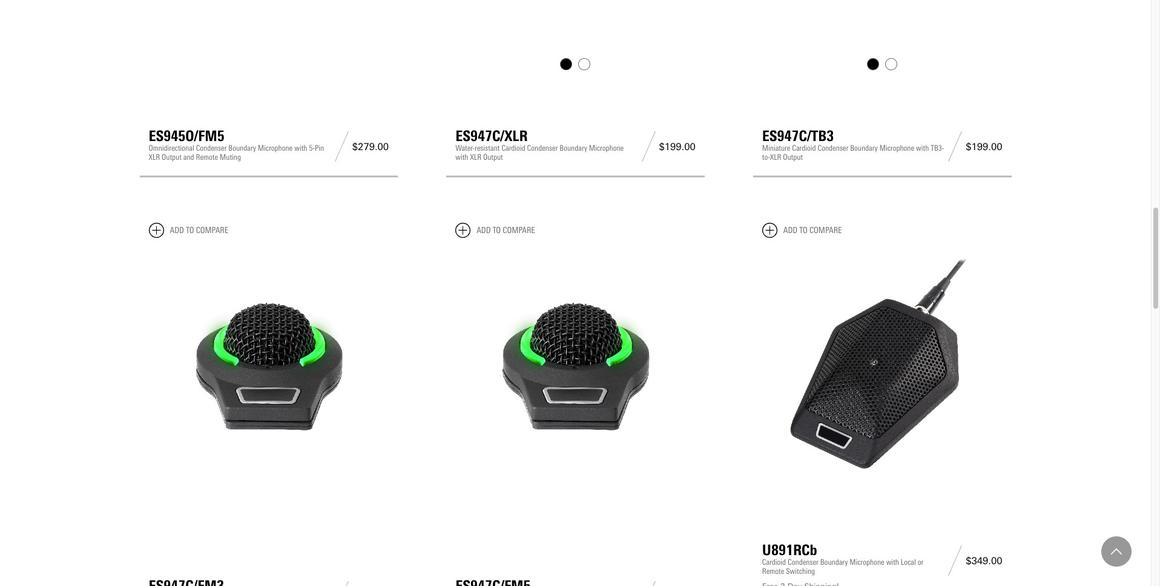 Task type: describe. For each thing, give the bounding box(es) containing it.
add to compare button for u891rcb image
[[762, 223, 842, 238]]

microphone inside es947c/tb3 miniature cardioid condenser boundary microphone with tb3- to-xlr output
[[880, 144, 914, 153]]

add to compare for u891rcb image
[[783, 225, 842, 236]]

divider line image for es945o/fm5
[[331, 131, 352, 162]]

es947c/xlr
[[455, 127, 528, 145]]

condenser inside es947c/tb3 miniature cardioid condenser boundary microphone with tb3- to-xlr output
[[818, 144, 849, 153]]

option group for es947c/xlr
[[454, 55, 697, 73]]

condenser inside u891rcb cardioid condenser boundary microphone with local or remote switching
[[788, 558, 819, 567]]

es945o/fm5
[[149, 127, 225, 145]]

xlr for es947c/xlr
[[470, 153, 481, 162]]

arrow up image
[[1111, 546, 1122, 557]]

compare for es947c/fm3 image add to compare button
[[196, 225, 228, 236]]

add to compare button for es947c/fm3 image
[[149, 223, 228, 238]]

boundary inside the es947c/xlr water-resistant cardioid condenser boundary microphone with xlr output
[[560, 144, 587, 153]]

remote inside u891rcb cardioid condenser boundary microphone with local or remote switching
[[762, 567, 784, 576]]

output inside es947c/tb3 miniature cardioid condenser boundary microphone with tb3- to-xlr output
[[783, 153, 803, 162]]

to for es947c/fm5 image
[[493, 225, 501, 236]]

5-
[[309, 144, 315, 153]]

divider line image for es947c/xlr
[[638, 131, 659, 162]]

add to compare for es947c/fm3 image
[[170, 225, 228, 236]]

output for es947c/xlr
[[483, 153, 503, 162]]

xlr for es945o/fm5
[[149, 153, 160, 162]]

switching
[[786, 567, 815, 576]]

condenser inside es945o/fm5 omnidirectional condenser boundary microphone with 5-pin xlr output and remote muting
[[196, 144, 227, 153]]

pin
[[315, 144, 324, 153]]

es947c/fm3 image
[[149, 248, 389, 488]]

condenser inside the es947c/xlr water-resistant cardioid condenser boundary microphone with xlr output
[[527, 144, 558, 153]]

to-
[[762, 153, 770, 162]]

$279.00
[[352, 141, 389, 152]]

resistant
[[475, 144, 500, 153]]

microphone inside es945o/fm5 omnidirectional condenser boundary microphone with 5-pin xlr output and remote muting
[[258, 144, 293, 153]]

boundary inside es947c/tb3 miniature cardioid condenser boundary microphone with tb3- to-xlr output
[[850, 144, 878, 153]]

es947c/fm5 image
[[455, 248, 696, 488]]

add for es947c/fm3 image
[[170, 225, 184, 236]]

cardioid inside the es947c/xlr water-resistant cardioid condenser boundary microphone with xlr output
[[502, 144, 525, 153]]

divider line image for u891rcb
[[945, 546, 966, 576]]

u891rcb image
[[762, 248, 1003, 488]]

option group for es947c/tb3
[[761, 55, 1004, 73]]

to for u891rcb image
[[800, 225, 808, 236]]

local
[[901, 558, 916, 567]]

muting
[[220, 153, 241, 162]]

with inside the es947c/xlr water-resistant cardioid condenser boundary microphone with xlr output
[[455, 153, 468, 162]]



Task type: vqa. For each thing, say whether or not it's contained in the screenshot.
leftmost Add to Compare Button
yes



Task type: locate. For each thing, give the bounding box(es) containing it.
output for es945o/fm5
[[162, 153, 182, 162]]

boundary inside es945o/fm5 omnidirectional condenser boundary microphone with 5-pin xlr output and remote muting
[[229, 144, 256, 153]]

output
[[162, 153, 182, 162], [483, 153, 503, 162], [783, 153, 803, 162]]

1 horizontal spatial option group
[[761, 55, 1004, 73]]

microphone inside u891rcb cardioid condenser boundary microphone with local or remote switching
[[850, 558, 885, 567]]

1 horizontal spatial remote
[[762, 567, 784, 576]]

xlr down es947c/tb3 at the top
[[770, 153, 781, 162]]

2 horizontal spatial add to compare button
[[762, 223, 842, 238]]

2 xlr from the left
[[470, 153, 481, 162]]

or
[[918, 558, 924, 567]]

0 horizontal spatial remote
[[196, 153, 218, 162]]

omnidirectional
[[149, 144, 194, 153]]

$349.00
[[966, 555, 1003, 567]]

with left 5-
[[294, 144, 307, 153]]

0 horizontal spatial output
[[162, 153, 182, 162]]

1 option group from the left
[[454, 55, 697, 73]]

remote right and
[[196, 153, 218, 162]]

1 horizontal spatial add to compare
[[477, 225, 535, 236]]

with left tb3-
[[916, 144, 929, 153]]

1 horizontal spatial cardioid
[[762, 558, 786, 567]]

1 add to compare from the left
[[170, 225, 228, 236]]

boundary inside u891rcb cardioid condenser boundary microphone with local or remote switching
[[820, 558, 848, 567]]

2 horizontal spatial output
[[783, 153, 803, 162]]

0 horizontal spatial cardioid
[[502, 144, 525, 153]]

3 to from the left
[[800, 225, 808, 236]]

condenser
[[196, 144, 227, 153], [527, 144, 558, 153], [818, 144, 849, 153], [788, 558, 819, 567]]

xlr down es947c/xlr
[[470, 153, 481, 162]]

0 horizontal spatial add to compare
[[170, 225, 228, 236]]

with
[[294, 144, 307, 153], [916, 144, 929, 153], [455, 153, 468, 162], [886, 558, 899, 567]]

2 compare from the left
[[503, 225, 535, 236]]

es945o/fm5 omnidirectional condenser boundary microphone with 5-pin xlr output and remote muting
[[149, 127, 324, 162]]

add to compare for es947c/fm5 image
[[477, 225, 535, 236]]

0 horizontal spatial $199.00
[[659, 141, 696, 152]]

2 option group from the left
[[761, 55, 1004, 73]]

$199.00 for es947c/tb3
[[966, 141, 1003, 152]]

1 to from the left
[[186, 225, 194, 236]]

xlr inside es945o/fm5 omnidirectional condenser boundary microphone with 5-pin xlr output and remote muting
[[149, 153, 160, 162]]

$199.00 for es947c/xlr
[[659, 141, 696, 152]]

1 horizontal spatial to
[[493, 225, 501, 236]]

3 xlr from the left
[[770, 153, 781, 162]]

$199.00
[[659, 141, 696, 152], [966, 141, 1003, 152]]

1 horizontal spatial compare
[[503, 225, 535, 236]]

2 add to compare button from the left
[[455, 223, 535, 238]]

add to compare button
[[149, 223, 228, 238], [455, 223, 535, 238], [762, 223, 842, 238]]

with left the local
[[886, 558, 899, 567]]

to for es947c/fm3 image
[[186, 225, 194, 236]]

1 $199.00 from the left
[[659, 141, 696, 152]]

xlr left and
[[149, 153, 160, 162]]

add for u891rcb image
[[783, 225, 798, 236]]

boundary
[[229, 144, 256, 153], [560, 144, 587, 153], [850, 144, 878, 153], [820, 558, 848, 567]]

2 add to compare from the left
[[477, 225, 535, 236]]

0 horizontal spatial option group
[[454, 55, 697, 73]]

remote inside es945o/fm5 omnidirectional condenser boundary microphone with 5-pin xlr output and remote muting
[[196, 153, 218, 162]]

compare for add to compare button associated with u891rcb image
[[810, 225, 842, 236]]

water-
[[455, 144, 475, 153]]

tb3-
[[931, 144, 944, 153]]

3 add to compare from the left
[[783, 225, 842, 236]]

es947c/tb3
[[762, 127, 834, 145]]

1 compare from the left
[[196, 225, 228, 236]]

with left 'resistant'
[[455, 153, 468, 162]]

cardioid inside es947c/tb3 miniature cardioid condenser boundary microphone with tb3- to-xlr output
[[792, 144, 816, 153]]

1 horizontal spatial add
[[477, 225, 491, 236]]

microphone
[[258, 144, 293, 153], [589, 144, 624, 153], [880, 144, 914, 153], [850, 558, 885, 567]]

2 horizontal spatial cardioid
[[792, 144, 816, 153]]

1 output from the left
[[162, 153, 182, 162]]

divider line image for es947c/tb3
[[945, 131, 966, 162]]

1 horizontal spatial output
[[483, 153, 503, 162]]

3 compare from the left
[[810, 225, 842, 236]]

2 horizontal spatial xlr
[[770, 153, 781, 162]]

xlr inside the es947c/xlr water-resistant cardioid condenser boundary microphone with xlr output
[[470, 153, 481, 162]]

2 horizontal spatial add to compare
[[783, 225, 842, 236]]

0 horizontal spatial add
[[170, 225, 184, 236]]

1 add from the left
[[170, 225, 184, 236]]

option group
[[454, 55, 697, 73], [761, 55, 1004, 73]]

output inside es945o/fm5 omnidirectional condenser boundary microphone with 5-pin xlr output and remote muting
[[162, 153, 182, 162]]

compare for es947c/fm5 image add to compare button
[[503, 225, 535, 236]]

0 vertical spatial remote
[[196, 153, 218, 162]]

output down es947c/tb3 at the top
[[783, 153, 803, 162]]

2 horizontal spatial compare
[[810, 225, 842, 236]]

1 vertical spatial remote
[[762, 567, 784, 576]]

3 add to compare button from the left
[[762, 223, 842, 238]]

cardioid left switching
[[762, 558, 786, 567]]

0 horizontal spatial to
[[186, 225, 194, 236]]

es947c/tb3 miniature cardioid condenser boundary microphone with tb3- to-xlr output
[[762, 127, 944, 162]]

add to compare button for es947c/fm5 image
[[455, 223, 535, 238]]

remote
[[196, 153, 218, 162], [762, 567, 784, 576]]

xlr
[[149, 153, 160, 162], [470, 153, 481, 162], [770, 153, 781, 162]]

miniature
[[762, 144, 790, 153]]

3 output from the left
[[783, 153, 803, 162]]

3 add from the left
[[783, 225, 798, 236]]

cardioid
[[502, 144, 525, 153], [792, 144, 816, 153], [762, 558, 786, 567]]

0 horizontal spatial add to compare button
[[149, 223, 228, 238]]

output left and
[[162, 153, 182, 162]]

2 horizontal spatial to
[[800, 225, 808, 236]]

2 horizontal spatial add
[[783, 225, 798, 236]]

1 xlr from the left
[[149, 153, 160, 162]]

output inside the es947c/xlr water-resistant cardioid condenser boundary microphone with xlr output
[[483, 153, 503, 162]]

1 horizontal spatial xlr
[[470, 153, 481, 162]]

remote down u891rcb at the right of the page
[[762, 567, 784, 576]]

cardioid inside u891rcb cardioid condenser boundary microphone with local or remote switching
[[762, 558, 786, 567]]

1 horizontal spatial $199.00
[[966, 141, 1003, 152]]

with inside u891rcb cardioid condenser boundary microphone with local or remote switching
[[886, 558, 899, 567]]

1 add to compare button from the left
[[149, 223, 228, 238]]

2 add from the left
[[477, 225, 491, 236]]

xlr inside es947c/tb3 miniature cardioid condenser boundary microphone with tb3- to-xlr output
[[770, 153, 781, 162]]

with inside es945o/fm5 omnidirectional condenser boundary microphone with 5-pin xlr output and remote muting
[[294, 144, 307, 153]]

u891rcb
[[762, 541, 817, 559]]

cardioid right 'resistant'
[[502, 144, 525, 153]]

2 $199.00 from the left
[[966, 141, 1003, 152]]

add to compare
[[170, 225, 228, 236], [477, 225, 535, 236], [783, 225, 842, 236]]

with inside es947c/tb3 miniature cardioid condenser boundary microphone with tb3- to-xlr output
[[916, 144, 929, 153]]

and
[[183, 153, 194, 162]]

u891rcb cardioid condenser boundary microphone with local or remote switching
[[762, 541, 924, 576]]

microphone inside the es947c/xlr water-resistant cardioid condenser boundary microphone with xlr output
[[589, 144, 624, 153]]

add
[[170, 225, 184, 236], [477, 225, 491, 236], [783, 225, 798, 236]]

output down es947c/xlr
[[483, 153, 503, 162]]

add for es947c/fm5 image
[[477, 225, 491, 236]]

0 horizontal spatial compare
[[196, 225, 228, 236]]

2 to from the left
[[493, 225, 501, 236]]

divider line image
[[331, 131, 352, 162], [638, 131, 659, 162], [945, 131, 966, 162], [945, 546, 966, 576], [331, 581, 352, 586], [638, 581, 659, 586]]

es947c/xlr water-resistant cardioid condenser boundary microphone with xlr output
[[455, 127, 624, 162]]

0 horizontal spatial xlr
[[149, 153, 160, 162]]

cardioid right miniature
[[792, 144, 816, 153]]

2 output from the left
[[483, 153, 503, 162]]

compare
[[196, 225, 228, 236], [503, 225, 535, 236], [810, 225, 842, 236]]

to
[[186, 225, 194, 236], [493, 225, 501, 236], [800, 225, 808, 236]]

1 horizontal spatial add to compare button
[[455, 223, 535, 238]]



